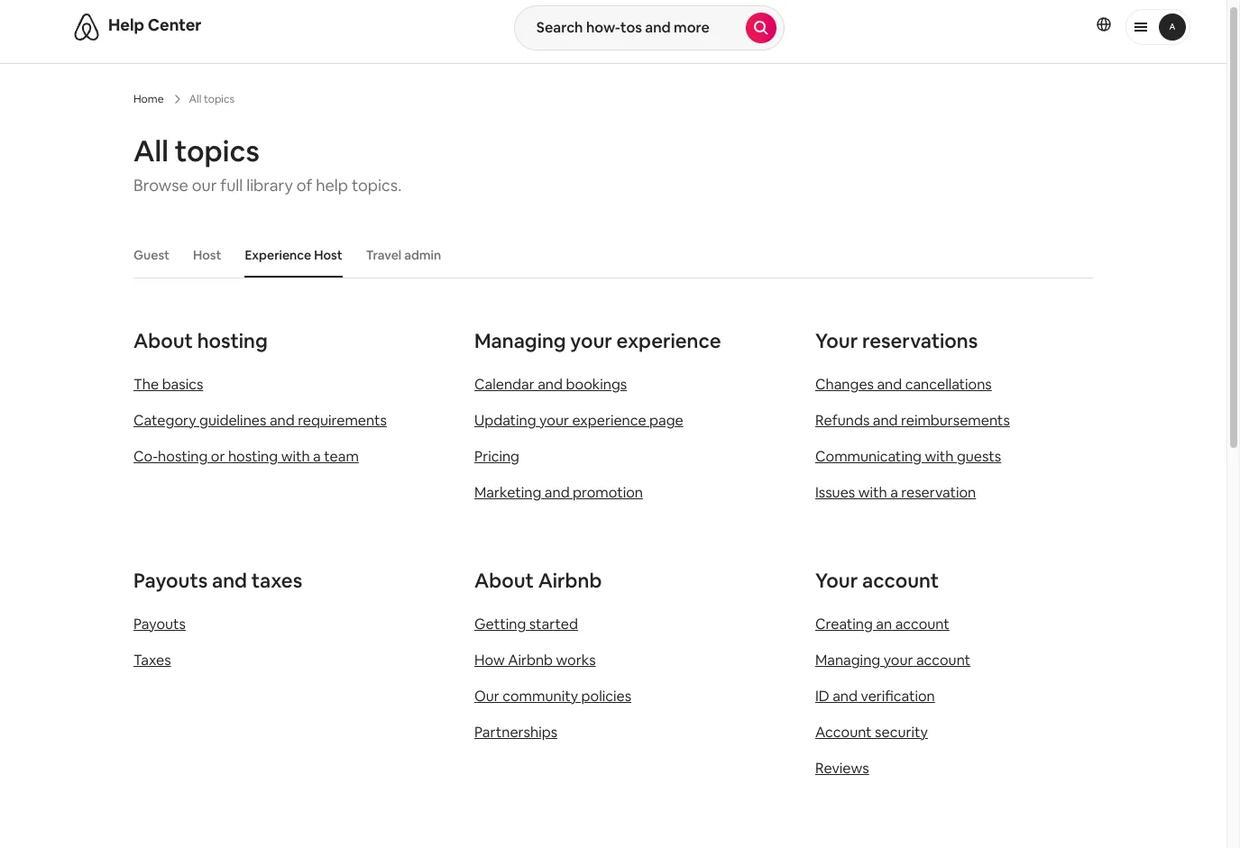 Task type: describe. For each thing, give the bounding box(es) containing it.
requirements
[[298, 411, 387, 430]]

host button
[[184, 238, 230, 272]]

with for issues with a reservation
[[858, 483, 887, 502]]

marketing and promotion link
[[474, 483, 643, 502]]

reservations
[[862, 328, 978, 354]]

issues
[[815, 483, 855, 502]]

managing for managing your experience
[[474, 328, 566, 354]]

issues with a reservation
[[815, 483, 976, 502]]

hosting for about
[[197, 328, 268, 354]]

and for refunds and reimbursements
[[873, 411, 898, 430]]

getting
[[474, 615, 526, 634]]

managing your account link
[[815, 651, 971, 670]]

creating an account link
[[815, 615, 950, 634]]

help
[[316, 175, 348, 196]]

works
[[556, 651, 596, 670]]

our community policies link
[[474, 687, 631, 706]]

pricing
[[474, 447, 519, 466]]

managing your account
[[815, 651, 971, 670]]

or
[[211, 447, 225, 466]]

policies
[[581, 687, 631, 706]]

creating
[[815, 615, 873, 634]]

getting started
[[474, 615, 578, 634]]

hosting right or
[[228, 447, 278, 466]]

promotion
[[573, 483, 643, 502]]

experience host
[[245, 247, 342, 263]]

payouts and taxes
[[133, 568, 302, 593]]

home
[[133, 92, 164, 106]]

refunds and reimbursements link
[[815, 411, 1010, 430]]

partnerships link
[[474, 723, 557, 742]]

managing your experience
[[474, 328, 721, 354]]

communicating with guests link
[[815, 447, 1001, 466]]

community
[[503, 687, 578, 706]]

started
[[529, 615, 578, 634]]

account for your
[[916, 651, 971, 670]]

your account
[[815, 568, 939, 593]]

main navigation menu image
[[1159, 14, 1186, 40]]

0 horizontal spatial a
[[313, 447, 321, 466]]

guests
[[957, 447, 1001, 466]]

creating an account
[[815, 615, 950, 634]]

taxes link
[[133, 651, 171, 670]]

guidelines
[[199, 411, 266, 430]]

your reservations
[[815, 328, 978, 354]]

our community policies
[[474, 687, 631, 706]]

how
[[474, 651, 505, 670]]

travel
[[366, 247, 402, 263]]

1 vertical spatial a
[[890, 483, 898, 502]]

marketing and promotion
[[474, 483, 643, 502]]

host inside button
[[193, 247, 221, 263]]

team
[[324, 447, 359, 466]]

travel admin button
[[357, 238, 450, 272]]

your for updating your experience page
[[539, 411, 569, 430]]

guest
[[133, 247, 170, 263]]

hosting for co-
[[158, 447, 208, 466]]

and for calendar and bookings
[[538, 375, 563, 394]]

verification
[[861, 687, 935, 706]]

issues with a reservation link
[[815, 483, 976, 502]]

changes and cancellations
[[815, 375, 992, 394]]

about for about hosting
[[133, 328, 193, 354]]

about for about airbnb
[[474, 568, 534, 593]]

and for payouts and taxes
[[212, 568, 247, 593]]

refunds
[[815, 411, 870, 430]]

co-
[[133, 447, 158, 466]]

category guidelines and requirements
[[133, 411, 387, 430]]

account security link
[[815, 723, 928, 742]]

the
[[133, 375, 159, 394]]

0 vertical spatial account
[[862, 568, 939, 593]]

topics
[[175, 133, 260, 170]]

payouts for payouts
[[133, 615, 186, 634]]

payouts link
[[133, 615, 186, 634]]

airbnb homepage image
[[72, 13, 101, 41]]

experience
[[245, 247, 311, 263]]

calendar and bookings
[[474, 375, 627, 394]]



Task type: vqa. For each thing, say whether or not it's contained in the screenshot.
How Airbnb works link
yes



Task type: locate. For each thing, give the bounding box(es) containing it.
and right "calendar"
[[538, 375, 563, 394]]

with
[[281, 447, 310, 466], [925, 447, 954, 466], [858, 483, 887, 502]]

payouts up payouts link
[[133, 568, 208, 593]]

host inside button
[[314, 247, 342, 263]]

reimbursements
[[901, 411, 1010, 430]]

and for changes and cancellations
[[877, 375, 902, 394]]

1 horizontal spatial a
[[890, 483, 898, 502]]

2 vertical spatial account
[[916, 651, 971, 670]]

co-hosting or hosting with a team
[[133, 447, 359, 466]]

account
[[862, 568, 939, 593], [895, 615, 950, 634], [916, 651, 971, 670]]

None search field
[[514, 5, 784, 51]]

getting started link
[[474, 615, 578, 634]]

1 vertical spatial managing
[[815, 651, 880, 670]]

basics
[[162, 375, 203, 394]]

payouts up taxes link at bottom
[[133, 615, 186, 634]]

and up communicating
[[873, 411, 898, 430]]

0 horizontal spatial about
[[133, 328, 193, 354]]

0 horizontal spatial managing
[[474, 328, 566, 354]]

your up bookings
[[570, 328, 612, 354]]

0 vertical spatial your
[[570, 328, 612, 354]]

the basics
[[133, 375, 203, 394]]

2 your from the top
[[815, 568, 858, 593]]

account right 'an'
[[895, 615, 950, 634]]

id
[[815, 687, 829, 706]]

Search how-tos and more search field
[[515, 6, 746, 50]]

about airbnb
[[474, 568, 602, 593]]

calendar
[[474, 375, 535, 394]]

1 vertical spatial your
[[539, 411, 569, 430]]

security
[[875, 723, 928, 742]]

about up the basics
[[133, 328, 193, 354]]

about hosting
[[133, 328, 268, 354]]

with for communicating with guests
[[925, 447, 954, 466]]

1 horizontal spatial your
[[570, 328, 612, 354]]

0 vertical spatial payouts
[[133, 568, 208, 593]]

your up changes
[[815, 328, 858, 354]]

account
[[815, 723, 872, 742]]

changes and cancellations link
[[815, 375, 992, 394]]

how airbnb works
[[474, 651, 596, 670]]

all
[[133, 133, 168, 170]]

1 payouts from the top
[[133, 568, 208, 593]]

experience host button
[[236, 238, 351, 272]]

experience for managing your experience
[[616, 328, 721, 354]]

category guidelines and requirements link
[[133, 411, 387, 430]]

1 vertical spatial your
[[815, 568, 858, 593]]

updating
[[474, 411, 536, 430]]

hosting
[[197, 328, 268, 354], [158, 447, 208, 466], [228, 447, 278, 466]]

how airbnb works link
[[474, 651, 596, 670]]

experience
[[616, 328, 721, 354], [572, 411, 646, 430]]

1 vertical spatial payouts
[[133, 615, 186, 634]]

taxes
[[251, 568, 302, 593]]

0 vertical spatial your
[[815, 328, 858, 354]]

your up verification
[[884, 651, 913, 670]]

and right id
[[833, 687, 858, 706]]

updating your experience page link
[[474, 411, 683, 430]]

with left team
[[281, 447, 310, 466]]

1 your from the top
[[815, 328, 858, 354]]

your for managing your account
[[884, 651, 913, 670]]

2 horizontal spatial your
[[884, 651, 913, 670]]

about up getting
[[474, 568, 534, 593]]

and right guidelines
[[270, 411, 295, 430]]

changes
[[815, 375, 874, 394]]

2 payouts from the top
[[133, 615, 186, 634]]

admin
[[404, 247, 441, 263]]

and for marketing and promotion
[[545, 483, 570, 502]]

marketing
[[474, 483, 541, 502]]

and for id and verification
[[833, 687, 858, 706]]

1 vertical spatial about
[[474, 568, 534, 593]]

account security
[[815, 723, 928, 742]]

0 horizontal spatial your
[[539, 411, 569, 430]]

reviews
[[815, 759, 869, 778]]

center
[[148, 14, 202, 35]]

0 vertical spatial about
[[133, 328, 193, 354]]

calendar and bookings link
[[474, 375, 627, 394]]

experience down bookings
[[572, 411, 646, 430]]

topics.
[[352, 175, 402, 196]]

with down communicating
[[858, 483, 887, 502]]

of
[[297, 175, 312, 196]]

0 horizontal spatial host
[[193, 247, 221, 263]]

account up 'an'
[[862, 568, 939, 593]]

account up verification
[[916, 651, 971, 670]]

your down calendar and bookings
[[539, 411, 569, 430]]

1 vertical spatial account
[[895, 615, 950, 634]]

refunds and reimbursements
[[815, 411, 1010, 430]]

your
[[570, 328, 612, 354], [539, 411, 569, 430], [884, 651, 913, 670]]

account for an
[[895, 615, 950, 634]]

managing down creating
[[815, 651, 880, 670]]

1 vertical spatial experience
[[572, 411, 646, 430]]

reviews link
[[815, 759, 869, 778]]

1 horizontal spatial with
[[858, 483, 887, 502]]

host right the guest button
[[193, 247, 221, 263]]

hosting left or
[[158, 447, 208, 466]]

1 host from the left
[[193, 247, 221, 263]]

pricing link
[[474, 447, 519, 466]]

airbnb down getting started link
[[508, 651, 553, 670]]

a
[[313, 447, 321, 466], [890, 483, 898, 502]]

airbnb
[[538, 568, 602, 593], [508, 651, 553, 670]]

and left taxes at bottom left
[[212, 568, 247, 593]]

help center link
[[108, 14, 202, 35]]

category
[[133, 411, 196, 430]]

2 horizontal spatial with
[[925, 447, 954, 466]]

your for your account
[[815, 568, 858, 593]]

and up refunds and reimbursements
[[877, 375, 902, 394]]

experience up the page
[[616, 328, 721, 354]]

2 vertical spatial your
[[884, 651, 913, 670]]

page
[[649, 411, 683, 430]]

full
[[220, 175, 243, 196]]

help
[[108, 14, 144, 35]]

the basics link
[[133, 375, 203, 394]]

1 vertical spatial airbnb
[[508, 651, 553, 670]]

our
[[192, 175, 217, 196]]

and right marketing
[[545, 483, 570, 502]]

id and verification link
[[815, 687, 935, 706]]

tab list containing guest
[[124, 233, 1093, 278]]

0 vertical spatial a
[[313, 447, 321, 466]]

2 host from the left
[[314, 247, 342, 263]]

0 vertical spatial experience
[[616, 328, 721, 354]]

airbnb for about
[[538, 568, 602, 593]]

1 horizontal spatial managing
[[815, 651, 880, 670]]

1 horizontal spatial host
[[314, 247, 342, 263]]

cancellations
[[905, 375, 992, 394]]

communicating with guests
[[815, 447, 1001, 466]]

bookings
[[566, 375, 627, 394]]

all topics browse our full library of help topics.
[[133, 133, 402, 196]]

0 vertical spatial airbnb
[[538, 568, 602, 593]]

partnerships
[[474, 723, 557, 742]]

a left team
[[313, 447, 321, 466]]

payouts for payouts and taxes
[[133, 568, 208, 593]]

1 horizontal spatial about
[[474, 568, 534, 593]]

your up creating
[[815, 568, 858, 593]]

an
[[876, 615, 892, 634]]

a down communicating with guests
[[890, 483, 898, 502]]

payouts
[[133, 568, 208, 593], [133, 615, 186, 634]]

host right experience
[[314, 247, 342, 263]]

and
[[538, 375, 563, 394], [877, 375, 902, 394], [270, 411, 295, 430], [873, 411, 898, 430], [545, 483, 570, 502], [212, 568, 247, 593], [833, 687, 858, 706]]

0 vertical spatial managing
[[474, 328, 566, 354]]

hosting up basics
[[197, 328, 268, 354]]

experience for updating your experience page
[[572, 411, 646, 430]]

travel admin
[[366, 247, 441, 263]]

your for your reservations
[[815, 328, 858, 354]]

0 horizontal spatial with
[[281, 447, 310, 466]]

your for managing your experience
[[570, 328, 612, 354]]

tab list
[[124, 233, 1093, 278]]

our
[[474, 687, 499, 706]]

guest button
[[124, 238, 179, 272]]

library
[[246, 175, 293, 196]]

airbnb for how
[[508, 651, 553, 670]]

taxes
[[133, 651, 171, 670]]

your
[[815, 328, 858, 354], [815, 568, 858, 593]]

updating your experience page
[[474, 411, 683, 430]]

id and verification
[[815, 687, 935, 706]]

airbnb up "started"
[[538, 568, 602, 593]]

managing for managing your account
[[815, 651, 880, 670]]

with up reservation
[[925, 447, 954, 466]]

about
[[133, 328, 193, 354], [474, 568, 534, 593]]

managing up "calendar"
[[474, 328, 566, 354]]

browse
[[133, 175, 188, 196]]



